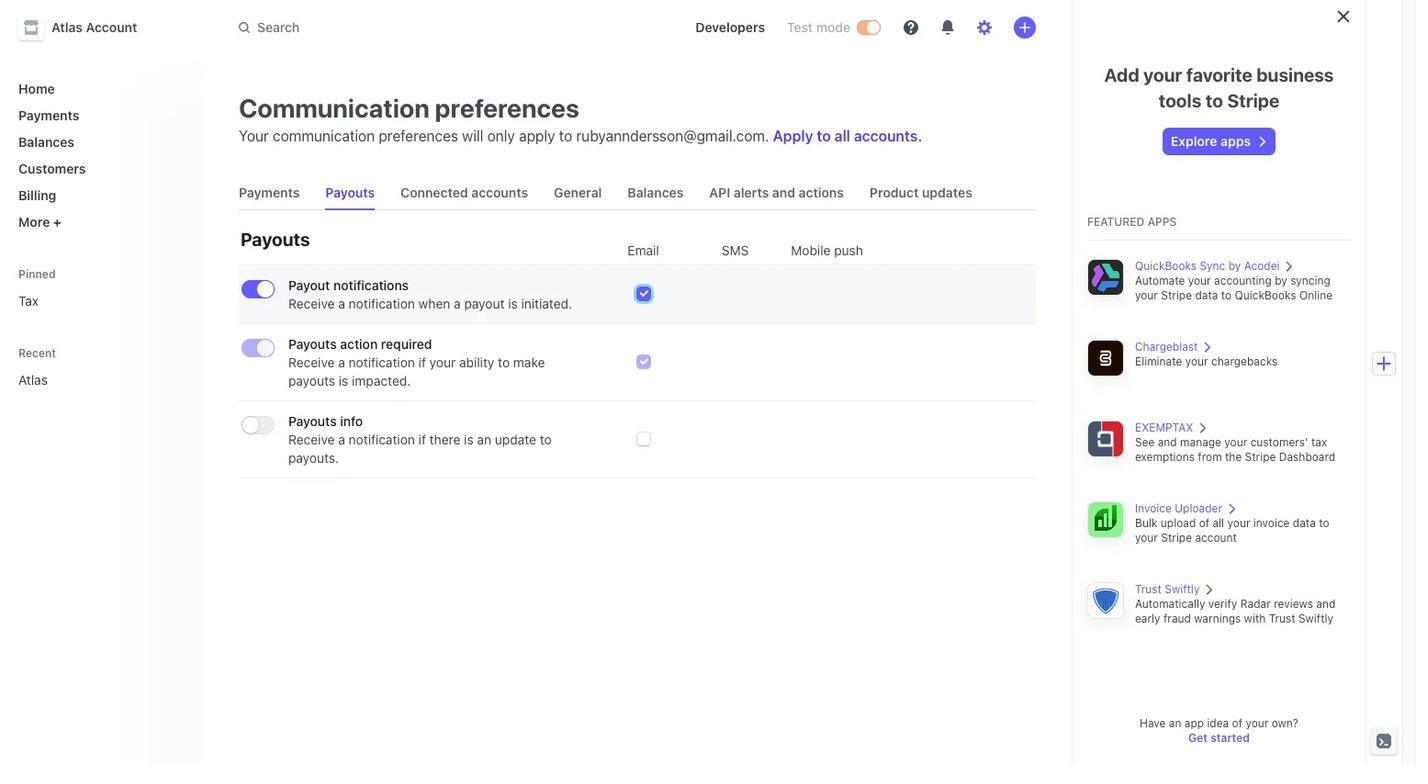 Task type: describe. For each thing, give the bounding box(es) containing it.
communication preferences your communication preferences will only apply to rubyanndersson@gmail.com. apply to all accounts.
[[239, 93, 922, 144]]

started
[[1211, 731, 1250, 745]]

invoice uploader
[[1135, 501, 1222, 515]]

make
[[513, 354, 545, 370]]

payout notifications receive a notification when a payout is initiated.
[[288, 277, 572, 311]]

and inside automatically verify radar reviews and early fraud warnings with trust swiftly
[[1316, 597, 1336, 611]]

a right when
[[454, 296, 461, 311]]

to inside automate your accounting by syncing your stripe data to quickbooks online
[[1221, 288, 1232, 302]]

a inside payouts info receive a notification if there is an update to payouts.
[[338, 432, 345, 447]]

mobile push
[[791, 242, 863, 258]]

more
[[18, 214, 50, 230]]

reviews
[[1274, 597, 1313, 611]]

mode
[[816, 19, 850, 35]]

the
[[1225, 450, 1242, 464]]

payout
[[288, 277, 330, 293]]

api alerts and actions
[[709, 185, 844, 200]]

all inside the bulk upload of all your invoice data to your stripe account
[[1213, 516, 1224, 530]]

invoice
[[1253, 516, 1290, 530]]

when
[[418, 296, 450, 311]]

0 vertical spatial balances link
[[11, 127, 187, 157]]

tax
[[18, 293, 39, 309]]

get started link
[[1188, 731, 1250, 745]]

sync
[[1200, 259, 1225, 273]]

action
[[340, 336, 378, 352]]

app
[[1184, 716, 1204, 730]]

payouts inside tab list
[[325, 185, 375, 200]]

more +
[[18, 214, 62, 230]]

add
[[1104, 64, 1139, 85]]

trust swiftly
[[1135, 582, 1200, 596]]

Search text field
[[228, 11, 666, 45]]

0 vertical spatial by
[[1229, 259, 1241, 273]]

payouts up 'payout'
[[241, 229, 310, 250]]

verify
[[1208, 597, 1237, 611]]

explore apps
[[1171, 133, 1251, 149]]

communication
[[273, 128, 375, 144]]

pinned navigation links element
[[11, 259, 191, 316]]

apply
[[519, 128, 555, 144]]

have an app idea of your own? get started
[[1140, 716, 1299, 745]]

exemptax image
[[1087, 421, 1124, 457]]

data inside automate your accounting by syncing your stripe data to quickbooks online
[[1195, 288, 1218, 302]]

email
[[628, 242, 659, 258]]

ability
[[459, 354, 494, 370]]

uploader
[[1175, 501, 1222, 515]]

customers link
[[11, 153, 187, 184]]

stripe inside automate your accounting by syncing your stripe data to quickbooks online
[[1161, 288, 1192, 302]]

get
[[1188, 731, 1208, 745]]

stripe inside see and manage your customers' tax exemptions from the stripe dashboard
[[1245, 450, 1276, 464]]

invoice
[[1135, 501, 1172, 515]]

apps
[[1148, 215, 1177, 229]]

billing link
[[11, 180, 187, 210]]

by inside automate your accounting by syncing your stripe data to quickbooks online
[[1275, 274, 1287, 287]]

0 horizontal spatial swiftly
[[1165, 582, 1200, 596]]

chargebacks
[[1211, 354, 1278, 368]]

communication
[[239, 93, 430, 123]]

apply
[[773, 128, 813, 144]]

1 horizontal spatial payments link
[[231, 176, 307, 209]]

receive inside "payouts action required receive a notification if your ability to make payouts is impacted."
[[288, 354, 335, 370]]

add your favorite business tools to stripe
[[1104, 64, 1334, 111]]

payouts inside "payouts action required receive a notification if your ability to make payouts is impacted."
[[288, 336, 337, 352]]

connected
[[401, 185, 468, 200]]

idea
[[1207, 716, 1229, 730]]

and inside see and manage your customers' tax exemptions from the stripe dashboard
[[1158, 435, 1177, 449]]

product
[[870, 185, 919, 200]]

account
[[1195, 531, 1237, 545]]

acodei
[[1244, 259, 1280, 273]]

automate your accounting by syncing your stripe data to quickbooks online
[[1135, 274, 1333, 302]]

a inside "payouts action required receive a notification if your ability to make payouts is impacted."
[[338, 354, 345, 370]]

atlas for atlas
[[18, 372, 48, 388]]

test
[[787, 19, 813, 35]]

your down automate
[[1135, 288, 1158, 302]]

notifications
[[333, 277, 409, 293]]

your down the quickbooks sync by acodei at the top
[[1188, 274, 1211, 287]]

automatically verify radar reviews and early fraud warnings with trust swiftly
[[1135, 597, 1336, 625]]

accounts
[[471, 185, 528, 200]]

atlas link
[[11, 365, 162, 395]]

your inside add your favorite business tools to stripe
[[1143, 64, 1182, 85]]

Search search field
[[228, 11, 666, 45]]

to inside add your favorite business tools to stripe
[[1206, 90, 1223, 111]]

bulk
[[1135, 516, 1158, 530]]

connected accounts link
[[393, 176, 536, 209]]

payouts info receive a notification if there is an update to payouts.
[[288, 413, 552, 466]]

eliminate
[[1135, 354, 1182, 368]]

accounting
[[1214, 274, 1272, 287]]

apps
[[1221, 133, 1251, 149]]

is inside payouts info receive a notification if there is an update to payouts.
[[464, 432, 474, 447]]

receive for payouts
[[288, 432, 335, 447]]

impacted.
[[352, 373, 411, 388]]

to inside the bulk upload of all your invoice data to your stripe account
[[1319, 516, 1329, 530]]

exemptax
[[1135, 421, 1193, 434]]

trust inside automatically verify radar reviews and early fraud warnings with trust swiftly
[[1269, 612, 1295, 625]]

tax
[[1311, 435, 1327, 449]]

upload
[[1161, 516, 1196, 530]]

notification for info
[[349, 432, 415, 447]]

mobile
[[791, 242, 831, 258]]

payout
[[464, 296, 505, 311]]

all inside the communication preferences your communication preferences will only apply to rubyanndersson@gmail.com. apply to all accounts.
[[835, 128, 850, 144]]

to right apply
[[559, 128, 572, 144]]

online
[[1299, 288, 1333, 302]]

tools
[[1159, 90, 1202, 111]]

stripe inside the bulk upload of all your invoice data to your stripe account
[[1161, 531, 1192, 545]]

required
[[381, 336, 432, 352]]

developers
[[695, 19, 765, 35]]

your inside "payouts action required receive a notification if your ability to make payouts is impacted."
[[429, 354, 456, 370]]

product updates
[[870, 185, 972, 200]]

chargeblast image
[[1087, 340, 1124, 377]]

featured apps
[[1087, 215, 1177, 229]]



Task type: locate. For each thing, give the bounding box(es) containing it.
api alerts and actions link
[[702, 176, 851, 209]]

have
[[1140, 716, 1166, 730]]

3 receive from the top
[[288, 432, 335, 447]]

preferences
[[435, 93, 579, 123], [379, 128, 458, 144]]

0 vertical spatial of
[[1199, 516, 1210, 530]]

atlas inside button
[[51, 19, 83, 35]]

general
[[554, 185, 602, 200]]

home link
[[11, 73, 187, 104]]

quickbooks sync by acodei
[[1135, 259, 1280, 273]]

your inside see and manage your customers' tax exemptions from the stripe dashboard
[[1224, 435, 1247, 449]]

is right payouts
[[339, 373, 348, 388]]

if inside payouts info receive a notification if there is an update to payouts.
[[418, 432, 426, 447]]

balances up customers
[[18, 134, 74, 150]]

is right there
[[464, 432, 474, 447]]

sms
[[722, 242, 749, 258]]

1 vertical spatial and
[[1158, 435, 1177, 449]]

2 vertical spatial receive
[[288, 432, 335, 447]]

to inside "payouts action required receive a notification if your ability to make payouts is impacted."
[[498, 354, 510, 370]]

swiftly
[[1165, 582, 1200, 596], [1299, 612, 1334, 625]]

your left ability
[[429, 354, 456, 370]]

your
[[1143, 64, 1182, 85], [1188, 274, 1211, 287], [1135, 288, 1158, 302], [429, 354, 456, 370], [1185, 354, 1208, 368], [1224, 435, 1247, 449], [1227, 516, 1250, 530], [1135, 531, 1158, 545], [1246, 716, 1269, 730]]

payouts up payouts. on the left of page
[[288, 413, 337, 429]]

0 horizontal spatial atlas
[[18, 372, 48, 388]]

core navigation links element
[[11, 73, 187, 237]]

business
[[1257, 64, 1334, 85]]

home
[[18, 81, 55, 96]]

1 vertical spatial receive
[[288, 354, 335, 370]]

payouts.
[[288, 450, 339, 466]]

swiftly inside automatically verify radar reviews and early fraud warnings with trust swiftly
[[1299, 612, 1334, 625]]

quickbooks sync by acodei image
[[1087, 259, 1124, 296]]

atlas account
[[51, 19, 137, 35]]

and right alerts
[[772, 185, 795, 200]]

notification up impacted.
[[349, 354, 415, 370]]

0 horizontal spatial and
[[772, 185, 795, 200]]

1 vertical spatial balances
[[628, 185, 684, 200]]

1 notification from the top
[[349, 296, 415, 311]]

and up exemptions
[[1158, 435, 1177, 449]]

1 vertical spatial atlas
[[18, 372, 48, 388]]

2 vertical spatial notification
[[349, 432, 415, 447]]

0 horizontal spatial data
[[1195, 288, 1218, 302]]

stripe down favorite
[[1227, 90, 1280, 111]]

product updates link
[[862, 176, 980, 209]]

if inside "payouts action required receive a notification if your ability to make payouts is impacted."
[[418, 354, 426, 370]]

payouts
[[288, 373, 335, 388]]

payments down home
[[18, 107, 79, 123]]

2 vertical spatial is
[[464, 432, 474, 447]]

your down bulk
[[1135, 531, 1158, 545]]

0 vertical spatial payments link
[[11, 100, 187, 130]]

0 vertical spatial atlas
[[51, 19, 83, 35]]

0 vertical spatial notification
[[349, 296, 415, 311]]

payments link up customers "link" in the left of the page
[[11, 100, 187, 130]]

notification down 'notifications'
[[349, 296, 415, 311]]

1 vertical spatial payments
[[239, 185, 300, 200]]

explore
[[1171, 133, 1217, 149]]

settings image
[[977, 20, 992, 35]]

stripe down automate
[[1161, 288, 1192, 302]]

1 horizontal spatial payments
[[239, 185, 300, 200]]

early
[[1135, 612, 1160, 625]]

0 vertical spatial and
[[772, 185, 795, 200]]

to right update
[[540, 432, 552, 447]]

receive up payouts. on the left of page
[[288, 432, 335, 447]]

notification inside payout notifications receive a notification when a payout is initiated.
[[349, 296, 415, 311]]

tax link
[[11, 286, 187, 316]]

manage
[[1180, 435, 1221, 449]]

your inside have an app idea of your own? get started
[[1246, 716, 1269, 730]]

1 vertical spatial trust
[[1269, 612, 1295, 625]]

receive for payout
[[288, 296, 335, 311]]

1 horizontal spatial an
[[1169, 716, 1181, 730]]

1 vertical spatial data
[[1293, 516, 1316, 530]]

1 vertical spatial preferences
[[379, 128, 458, 144]]

preferences left the will at the top of the page
[[379, 128, 458, 144]]

0 horizontal spatial balances link
[[11, 127, 187, 157]]

push
[[834, 242, 863, 258]]

customers
[[18, 161, 86, 176]]

1 vertical spatial swiftly
[[1299, 612, 1334, 625]]

2 receive from the top
[[288, 354, 335, 370]]

0 vertical spatial trust
[[1135, 582, 1162, 596]]

explore apps link
[[1164, 129, 1275, 154]]

0 vertical spatial payments
[[18, 107, 79, 123]]

0 horizontal spatial an
[[477, 432, 491, 447]]

automatically
[[1135, 597, 1205, 611]]

and right the reviews
[[1316, 597, 1336, 611]]

of inside the bulk upload of all your invoice data to your stripe account
[[1199, 516, 1210, 530]]

1 vertical spatial is
[[339, 373, 348, 388]]

1 vertical spatial notification
[[349, 354, 415, 370]]

3 notification from the top
[[349, 432, 415, 447]]

is inside "payouts action required receive a notification if your ability to make payouts is impacted."
[[339, 373, 348, 388]]

1 if from the top
[[418, 354, 426, 370]]

trust swiftly image
[[1087, 582, 1124, 619]]

receive up payouts
[[288, 354, 335, 370]]

account
[[86, 19, 137, 35]]

0 horizontal spatial payments link
[[11, 100, 187, 130]]

atlas down "recent"
[[18, 372, 48, 388]]

initiated.
[[521, 296, 572, 311]]

rubyanndersson@gmail.com.
[[576, 128, 769, 144]]

alerts
[[734, 185, 769, 200]]

tab list containing payments
[[231, 176, 1036, 210]]

1 receive from the top
[[288, 296, 335, 311]]

0 vertical spatial preferences
[[435, 93, 579, 123]]

swiftly up automatically
[[1165, 582, 1200, 596]]

balances link up billing link
[[11, 127, 187, 157]]

stripe down customers'
[[1245, 450, 1276, 464]]

1 horizontal spatial swiftly
[[1299, 612, 1334, 625]]

trust
[[1135, 582, 1162, 596], [1269, 612, 1295, 625]]

to right invoice
[[1319, 516, 1329, 530]]

to right 'apply'
[[817, 128, 831, 144]]

balances inside core navigation links element
[[18, 134, 74, 150]]

balances link
[[11, 127, 187, 157], [620, 176, 691, 209]]

payouts action required receive a notification if your ability to make payouts is impacted.
[[288, 336, 545, 388]]

stripe inside add your favorite business tools to stripe
[[1227, 90, 1280, 111]]

and
[[772, 185, 795, 200], [1158, 435, 1177, 449], [1316, 597, 1336, 611]]

2 if from the top
[[418, 432, 426, 447]]

atlas for atlas account
[[51, 19, 83, 35]]

dashboard
[[1279, 450, 1336, 464]]

is right payout
[[508, 296, 518, 311]]

warnings
[[1194, 612, 1241, 625]]

an left "app"
[[1169, 716, 1181, 730]]

0 vertical spatial if
[[418, 354, 426, 370]]

balances down rubyanndersson@gmail.com.
[[628, 185, 684, 200]]

1 horizontal spatial all
[[1213, 516, 1224, 530]]

1 vertical spatial payments link
[[231, 176, 307, 209]]

1 horizontal spatial balances link
[[620, 176, 691, 209]]

of
[[1199, 516, 1210, 530], [1232, 716, 1243, 730]]

fraud
[[1164, 612, 1191, 625]]

to down favorite
[[1206, 90, 1223, 111]]

notification for notifications
[[349, 296, 415, 311]]

favorite
[[1186, 64, 1252, 85]]

preferences up only
[[435, 93, 579, 123]]

your up account
[[1227, 516, 1250, 530]]

an inside payouts info receive a notification if there is an update to payouts.
[[477, 432, 491, 447]]

0 horizontal spatial payments
[[18, 107, 79, 123]]

chargeblast
[[1135, 340, 1198, 354]]

actions
[[799, 185, 844, 200]]

from
[[1198, 450, 1222, 464]]

payments link down your
[[231, 176, 307, 209]]

payments inside core navigation links element
[[18, 107, 79, 123]]

quickbooks
[[1135, 259, 1197, 273], [1235, 288, 1296, 302]]

1 horizontal spatial atlas
[[51, 19, 83, 35]]

of inside have an app idea of your own? get started
[[1232, 716, 1243, 730]]

atlas
[[51, 19, 83, 35], [18, 372, 48, 388]]

apply to all accounts. button
[[773, 128, 922, 144]]

payouts link
[[318, 176, 382, 209]]

atlas left account
[[51, 19, 83, 35]]

0 vertical spatial data
[[1195, 288, 1218, 302]]

0 vertical spatial balances
[[18, 134, 74, 150]]

quickbooks up automate
[[1135, 259, 1197, 273]]

invoice uploader image
[[1087, 501, 1124, 538]]

an inside have an app idea of your own? get started
[[1169, 716, 1181, 730]]

a down 'notifications'
[[338, 296, 345, 311]]

see and manage your customers' tax exemptions from the stripe dashboard
[[1135, 435, 1336, 464]]

of up started
[[1232, 716, 1243, 730]]

only
[[487, 128, 515, 144]]

quickbooks down accounting
[[1235, 288, 1296, 302]]

swiftly down the reviews
[[1299, 612, 1334, 625]]

payouts up payouts
[[288, 336, 337, 352]]

your up 'tools'
[[1143, 64, 1182, 85]]

2 horizontal spatial and
[[1316, 597, 1336, 611]]

receive down 'payout'
[[288, 296, 335, 311]]

payouts inside payouts info receive a notification if there is an update to payouts.
[[288, 413, 337, 429]]

data down the quickbooks sync by acodei at the top
[[1195, 288, 1218, 302]]

1 horizontal spatial data
[[1293, 516, 1316, 530]]

trust down the reviews
[[1269, 612, 1295, 625]]

1 horizontal spatial by
[[1275, 274, 1287, 287]]

tab list
[[231, 176, 1036, 210]]

a down action at left top
[[338, 354, 345, 370]]

1 horizontal spatial trust
[[1269, 612, 1295, 625]]

your left own?
[[1246, 716, 1269, 730]]

quickbooks inside automate your accounting by syncing your stripe data to quickbooks online
[[1235, 288, 1296, 302]]

2 horizontal spatial is
[[508, 296, 518, 311]]

notification inside "payouts action required receive a notification if your ability to make payouts is impacted."
[[349, 354, 415, 370]]

to left make
[[498, 354, 510, 370]]

payouts down "communication"
[[325, 185, 375, 200]]

0 vertical spatial is
[[508, 296, 518, 311]]

data right invoice
[[1293, 516, 1316, 530]]

is
[[508, 296, 518, 311], [339, 373, 348, 388], [464, 432, 474, 447]]

stripe down upload
[[1161, 531, 1192, 545]]

0 horizontal spatial balances
[[18, 134, 74, 150]]

1 vertical spatial all
[[1213, 516, 1224, 530]]

1 horizontal spatial of
[[1232, 716, 1243, 730]]

with
[[1244, 612, 1266, 625]]

data inside the bulk upload of all your invoice data to your stripe account
[[1293, 516, 1316, 530]]

trust up automatically
[[1135, 582, 1162, 596]]

general link
[[547, 176, 609, 209]]

billing
[[18, 187, 56, 203]]

receive inside payout notifications receive a notification when a payout is initiated.
[[288, 296, 335, 311]]

own?
[[1272, 716, 1299, 730]]

0 horizontal spatial of
[[1199, 516, 1210, 530]]

customers'
[[1250, 435, 1308, 449]]

0 vertical spatial quickbooks
[[1135, 259, 1197, 273]]

will
[[462, 128, 483, 144]]

2 notification from the top
[[349, 354, 415, 370]]

notification down 'info'
[[349, 432, 415, 447]]

0 horizontal spatial quickbooks
[[1135, 259, 1197, 273]]

your
[[239, 128, 269, 144]]

if left there
[[418, 432, 426, 447]]

featured
[[1087, 215, 1145, 229]]

all up account
[[1213, 516, 1224, 530]]

atlas inside recent navigation links element
[[18, 372, 48, 388]]

by down acodei
[[1275, 274, 1287, 287]]

an
[[477, 432, 491, 447], [1169, 716, 1181, 730]]

pinned
[[18, 267, 56, 281]]

receive inside payouts info receive a notification if there is an update to payouts.
[[288, 432, 335, 447]]

1 vertical spatial balances link
[[620, 176, 691, 209]]

all left accounts. on the top right of page
[[835, 128, 850, 144]]

if down required
[[418, 354, 426, 370]]

0 vertical spatial all
[[835, 128, 850, 144]]

0 horizontal spatial is
[[339, 373, 348, 388]]

0 vertical spatial receive
[[288, 296, 335, 311]]

0 horizontal spatial all
[[835, 128, 850, 144]]

0 vertical spatial an
[[477, 432, 491, 447]]

1 vertical spatial an
[[1169, 716, 1181, 730]]

to down accounting
[[1221, 288, 1232, 302]]

1 horizontal spatial quickbooks
[[1235, 288, 1296, 302]]

payments down your
[[239, 185, 300, 200]]

1 horizontal spatial balances
[[628, 185, 684, 200]]

1 horizontal spatial and
[[1158, 435, 1177, 449]]

2 vertical spatial and
[[1316, 597, 1336, 611]]

syncing
[[1291, 274, 1331, 287]]

1 vertical spatial if
[[418, 432, 426, 447]]

1 vertical spatial quickbooks
[[1235, 288, 1296, 302]]

balances link up email
[[620, 176, 691, 209]]

test mode
[[787, 19, 850, 35]]

connected accounts
[[401, 185, 528, 200]]

exemptions
[[1135, 450, 1195, 464]]

radar
[[1240, 597, 1271, 611]]

recent
[[18, 346, 56, 360]]

0 vertical spatial swiftly
[[1165, 582, 1200, 596]]

0 horizontal spatial trust
[[1135, 582, 1162, 596]]

notification inside payouts info receive a notification if there is an update to payouts.
[[349, 432, 415, 447]]

updates
[[922, 185, 972, 200]]

1 horizontal spatial is
[[464, 432, 474, 447]]

developers link
[[688, 13, 772, 42]]

eliminate your chargebacks
[[1135, 354, 1278, 368]]

your down "chargeblast"
[[1185, 354, 1208, 368]]

data
[[1195, 288, 1218, 302], [1293, 516, 1316, 530]]

is inside payout notifications receive a notification when a payout is initiated.
[[508, 296, 518, 311]]

recent navigation links element
[[0, 338, 202, 395]]

of down uploader
[[1199, 516, 1210, 530]]

info
[[340, 413, 363, 429]]

search
[[257, 19, 300, 35]]

receive
[[288, 296, 335, 311], [288, 354, 335, 370], [288, 432, 335, 447]]

an left update
[[477, 432, 491, 447]]

by up accounting
[[1229, 259, 1241, 273]]

see
[[1135, 435, 1155, 449]]

0 horizontal spatial by
[[1229, 259, 1241, 273]]

1 vertical spatial of
[[1232, 716, 1243, 730]]

1 vertical spatial by
[[1275, 274, 1287, 287]]

your up the
[[1224, 435, 1247, 449]]

a down 'info'
[[338, 432, 345, 447]]

help image
[[904, 20, 918, 35]]

to inside payouts info receive a notification if there is an update to payouts.
[[540, 432, 552, 447]]



Task type: vqa. For each thing, say whether or not it's contained in the screenshot.
required on the left
yes



